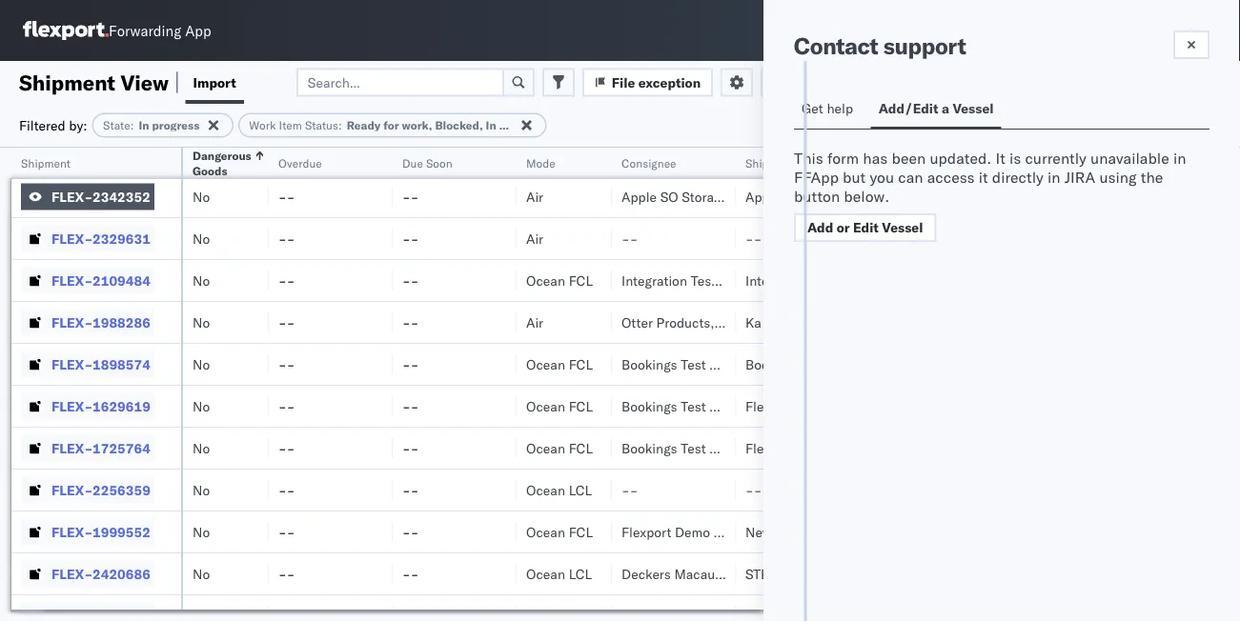 Task type: locate. For each thing, give the bounding box(es) containing it.
flex- down "flex-1999552" button on the bottom of the page
[[51, 566, 93, 583]]

1 vertical spatial demo
[[799, 440, 834, 457]]

apple up summary
[[832, 95, 867, 112]]

0 horizontal spatial in
[[1048, 168, 1061, 187]]

5 ocean from the top
[[526, 482, 565, 499]]

work down add/edit a vessel
[[915, 122, 946, 139]]

1 horizontal spatial storage
[[806, 188, 852, 205]]

0 horizontal spatial apple
[[622, 188, 657, 205]]

storage down ffapp
[[806, 188, 852, 205]]

1 resize handle column header from the left
[[158, 148, 181, 622]]

2 vertical spatial demo
[[675, 524, 710, 541]]

storage left a
[[892, 95, 938, 112]]

vessel inside add or edit vessel button
[[882, 219, 923, 236]]

2 bookings test consignee from the top
[[622, 398, 774, 415]]

flex- down flex-1629619 "button"
[[51, 440, 93, 457]]

flex- down flex-1898574 button
[[51, 398, 93, 415]]

ocean fcl for flex-1629619
[[526, 398, 593, 415]]

1 ocean fcl from the top
[[526, 272, 593, 289]]

(do up client
[[942, 95, 970, 112]]

flexport demo shipper co. up entity
[[746, 440, 907, 457]]

soon
[[426, 156, 453, 170]]

vessel up client
[[953, 100, 994, 117]]

shipper for flex-1629619
[[838, 398, 885, 415]]

1898574
[[93, 356, 150, 373]]

: up 2310566
[[130, 118, 134, 133]]

messa button
[[1199, 113, 1240, 170]]

2 fcl from the top
[[569, 356, 593, 373]]

2 resize handle column header from the left
[[246, 148, 269, 622]]

name
[[789, 156, 819, 170]]

apple so storage (do not use) link
[[832, 94, 1037, 113]]

consignee
[[622, 156, 676, 170], [710, 356, 774, 373], [710, 398, 774, 415], [710, 440, 774, 457]]

tech
[[822, 314, 850, 331]]

work button
[[907, 113, 956, 170]]

a
[[942, 100, 949, 117]]

add
[[808, 219, 834, 236]]

add/edit a vessel
[[879, 100, 994, 117]]

shipper inside button
[[746, 156, 786, 170]]

4 ocean fcl from the top
[[526, 440, 593, 457]]

1 vertical spatial shipment
[[21, 156, 71, 170]]

demo up macau
[[675, 524, 710, 541]]

route
[[1017, 122, 1052, 139]]

6 no from the top
[[193, 356, 210, 373]]

flex- down flex-2256359 button
[[51, 524, 93, 541]]

1 vertical spatial flexport demo shipper co.
[[746, 440, 907, 457]]

demo
[[799, 398, 834, 415], [799, 440, 834, 457], [675, 524, 710, 541]]

2109484
[[93, 272, 150, 289]]

add/edit
[[879, 100, 939, 117]]

0 vertical spatial demo
[[799, 398, 834, 415]]

2 air from the top
[[526, 188, 544, 205]]

has
[[863, 149, 888, 168]]

deckers
[[622, 566, 671, 583]]

flexport up deckers
[[622, 524, 671, 541]]

8 flex- from the top
[[51, 440, 93, 457]]

flexport up new
[[746, 440, 795, 457]]

3 fcl from the top
[[569, 398, 593, 415]]

in inside but you can access it directly in jira using the button below.
[[1048, 168, 1061, 187]]

9 no from the top
[[193, 482, 210, 499]]

in left "jira"
[[1048, 168, 1061, 187]]

support
[[884, 31, 966, 60]]

progress
[[152, 118, 200, 133], [499, 118, 547, 133]]

1 vertical spatial bookings test consignee
[[622, 398, 774, 415]]

10 no from the top
[[193, 524, 210, 541]]

2342352
[[93, 188, 150, 205]]

shipment inside button
[[21, 156, 71, 170]]

2 no from the top
[[193, 188, 210, 205]]

resize handle column header
[[158, 148, 181, 622], [246, 148, 269, 622], [370, 148, 393, 622], [494, 148, 517, 622], [589, 148, 612, 622], [713, 148, 736, 622]]

0 horizontal spatial so
[[660, 188, 678, 205]]

0 horizontal spatial in
[[139, 118, 149, 133]]

flex- down flex-1988286 button
[[51, 356, 93, 373]]

use) down the 'access' on the right top
[[917, 188, 951, 205]]

forwarding
[[109, 21, 181, 40]]

shipment for shipment view
[[19, 69, 115, 95]]

flexport demo shipper co. up macau
[[622, 524, 783, 541]]

2 horizontal spatial so
[[871, 95, 889, 112]]

: left ready
[[338, 118, 342, 133]]

flex- for 2256359
[[51, 482, 93, 499]]

ka fung ind tech hui zhou co ltd
[[746, 314, 952, 331]]

you
[[870, 168, 894, 187]]

demo up entity
[[799, 440, 834, 457]]

in right the
[[1174, 149, 1186, 168]]

using
[[1100, 168, 1137, 187]]

import button
[[185, 61, 244, 104]]

flex-2329631 button
[[21, 225, 154, 252]]

so
[[871, 95, 889, 112], [660, 188, 678, 205], [784, 188, 802, 205]]

flex- down flex-2342352 button at left
[[51, 230, 93, 247]]

flex-2420686
[[51, 566, 150, 583]]

demo down bookings test shipper china
[[799, 398, 834, 415]]

6 resize handle column header from the left
[[713, 148, 736, 622]]

we're
[[820, 194, 858, 213]]

consignee for flex-1629619
[[710, 398, 774, 415]]

shipment down filtered
[[21, 156, 71, 170]]

vessel down sorry.
[[882, 219, 923, 236]]

5 resize handle column header from the left
[[589, 148, 612, 622]]

fcl for flex-2109484
[[569, 272, 593, 289]]

1 : from the left
[[130, 118, 134, 133]]

work
[[249, 118, 276, 133], [915, 122, 946, 139]]

1 lcl from the top
[[569, 482, 592, 499]]

storage inside 'apple so storage (do not use)' link
[[892, 95, 938, 112]]

0 vertical spatial flexport demo shipper co.
[[746, 398, 907, 415]]

or
[[837, 219, 850, 236]]

dangerous goods button
[[183, 144, 265, 178]]

filtered by:
[[19, 117, 87, 133]]

2 horizontal spatial apple
[[832, 95, 867, 112]]

flex- down by:
[[51, 146, 93, 163]]

1 vertical spatial vessel
[[882, 219, 923, 236]]

6 ocean from the top
[[526, 524, 565, 541]]

1 ocean from the top
[[526, 272, 565, 289]]

flexport demo shipper co. for 1725764
[[746, 440, 907, 457]]

so up summary
[[871, 95, 889, 112]]

1 horizontal spatial work
[[915, 122, 946, 139]]

7 flex- from the top
[[51, 398, 93, 415]]

0 horizontal spatial :
[[130, 118, 134, 133]]

flexport. image
[[23, 21, 109, 40]]

edit
[[853, 219, 879, 236]]

7 no from the top
[[193, 398, 210, 415]]

5 ocean fcl from the top
[[526, 524, 593, 541]]

vessel inside add/edit a vessel button
[[953, 100, 994, 117]]

11 no from the top
[[193, 566, 210, 583]]

7 ocean from the top
[[526, 566, 565, 583]]

0 vertical spatial co.
[[888, 398, 907, 415]]

1 vertical spatial flexport
[[746, 440, 795, 457]]

flex-2109484 button
[[21, 267, 154, 294]]

bookings
[[622, 356, 677, 373], [746, 356, 801, 373], [622, 398, 677, 415], [622, 440, 677, 457]]

5 fcl from the top
[[569, 524, 593, 541]]

3 ocean fcl from the top
[[526, 398, 593, 415]]

flex- inside "button"
[[51, 398, 93, 415]]

1 fcl from the top
[[569, 272, 593, 289]]

11 flex- from the top
[[51, 566, 93, 583]]

3 ocean from the top
[[526, 398, 565, 415]]

not up client
[[973, 95, 1000, 112]]

entity
[[804, 524, 840, 541]]

2 lcl from the top
[[569, 566, 592, 583]]

3 no from the top
[[193, 230, 210, 247]]

1 horizontal spatial in
[[1174, 149, 1186, 168]]

(do down shipper name at right top
[[731, 188, 759, 205]]

flex- for 1999552
[[51, 524, 93, 541]]

mode
[[526, 156, 556, 170]]

shipment
[[19, 69, 115, 95], [21, 156, 71, 170]]

storage down consignee button at the top of the page
[[682, 188, 728, 205]]

0 vertical spatial flexport
[[746, 398, 795, 415]]

shipment for shipment
[[21, 156, 71, 170]]

ocean for 2109484
[[526, 272, 565, 289]]

4 flex- from the top
[[51, 272, 93, 289]]

3 flex- from the top
[[51, 230, 93, 247]]

blocked,
[[435, 118, 483, 133]]

ocean fcl
[[526, 272, 593, 289], [526, 356, 593, 373], [526, 398, 593, 415], [526, 440, 593, 457], [526, 524, 593, 541]]

use)
[[1003, 95, 1037, 112], [793, 188, 827, 205], [917, 188, 951, 205]]

not
[[973, 95, 1000, 112], [763, 188, 789, 205], [887, 188, 913, 205]]

2 ocean lcl from the top
[[526, 566, 592, 583]]

8 no from the top
[[193, 440, 210, 457]]

3 air from the top
[[526, 230, 544, 247]]

otter products, llc
[[622, 314, 742, 331]]

2 in from the left
[[486, 118, 496, 133]]

flex- down flex-2109484 button
[[51, 314, 93, 331]]

1 ocean lcl from the top
[[526, 482, 592, 499]]

1 progress from the left
[[152, 118, 200, 133]]

0 horizontal spatial storage
[[682, 188, 728, 205]]

1 in from the left
[[139, 118, 149, 133]]

ffapp
[[794, 168, 839, 187]]

5 flex- from the top
[[51, 314, 93, 331]]

no for flex-2310566
[[193, 146, 210, 163]]

0 vertical spatial shipment
[[19, 69, 115, 95]]

0 horizontal spatial (do
[[731, 188, 759, 205]]

1 flex- from the top
[[51, 146, 93, 163]]

2 ocean fcl from the top
[[526, 356, 593, 373]]

2 : from the left
[[338, 118, 342, 133]]

ltd
[[933, 314, 952, 331]]

0 horizontal spatial work
[[249, 118, 276, 133]]

flex-1629619 button
[[21, 393, 154, 420]]

ocean for 1725764
[[526, 440, 565, 457]]

1 horizontal spatial progress
[[499, 118, 547, 133]]

apple down shipper name at right top
[[746, 188, 781, 205]]

flexport for flex-1725764
[[746, 440, 795, 457]]

flex- for 2342352
[[51, 188, 93, 205]]

lcl
[[569, 482, 592, 499], [569, 566, 592, 583]]

in right blocked,
[[486, 118, 496, 133]]

flex-2420686 button
[[21, 561, 154, 588]]

1 no from the top
[[193, 146, 210, 163]]

4 air from the top
[[526, 314, 544, 331]]

flex- down flex-1725764 button
[[51, 482, 93, 499]]

1 vertical spatial lcl
[[569, 566, 592, 583]]

0 vertical spatial vessel
[[953, 100, 994, 117]]

unavailable
[[1091, 149, 1170, 168]]

progress up mode
[[499, 118, 547, 133]]

so down consignee button at the top of the page
[[660, 188, 678, 205]]

(do down you
[[855, 188, 883, 205]]

flexport demo shipper co. down bookings test shipper china
[[746, 398, 907, 415]]

shipper for flex-1725764
[[838, 440, 885, 457]]

add or edit vessel button
[[794, 214, 937, 242]]

os
[[1186, 23, 1205, 38]]

1 vertical spatial ocean lcl
[[526, 566, 592, 583]]

1 horizontal spatial vessel
[[953, 100, 994, 117]]

ocean for 2256359
[[526, 482, 565, 499]]

co.
[[888, 398, 907, 415], [888, 440, 907, 457], [764, 524, 783, 541]]

0 horizontal spatial progress
[[152, 118, 200, 133]]

no for flex-2329631
[[193, 230, 210, 247]]

0 vertical spatial lcl
[[569, 482, 592, 499]]

use) up route
[[1003, 95, 1037, 112]]

documents
[[1119, 122, 1188, 139]]

3 bookings test consignee from the top
[[622, 440, 774, 457]]

1 horizontal spatial not
[[887, 188, 913, 205]]

fcl for flex-1629619
[[569, 398, 593, 415]]

it
[[996, 149, 1006, 168]]

flexport down bookings test shipper china
[[746, 398, 795, 415]]

flex- for 1725764
[[51, 440, 93, 457]]

ind
[[799, 314, 818, 331]]

air for otter products, llc
[[526, 314, 544, 331]]

no for flex-1999552
[[193, 524, 210, 541]]

flex- inside button
[[51, 356, 93, 373]]

app
[[185, 21, 211, 40]]

not down shipper name at right top
[[763, 188, 789, 205]]

mode button
[[517, 152, 593, 171]]

in
[[139, 118, 149, 133], [486, 118, 496, 133]]

0 horizontal spatial vessel
[[882, 219, 923, 236]]

air
[[526, 146, 544, 163], [526, 188, 544, 205], [526, 230, 544, 247], [526, 314, 544, 331]]

2 horizontal spatial storage
[[892, 95, 938, 112]]

2 ocean from the top
[[526, 356, 565, 373]]

not down 'can'
[[887, 188, 913, 205]]

flex- down flex-2329631 button
[[51, 272, 93, 289]]

co. for flex-1629619
[[888, 398, 907, 415]]

work for work
[[915, 122, 946, 139]]

ocean for 2420686
[[526, 566, 565, 583]]

1 horizontal spatial in
[[486, 118, 496, 133]]

0 vertical spatial ocean lcl
[[526, 482, 592, 499]]

flex-1898574
[[51, 356, 150, 373]]

9 flex- from the top
[[51, 482, 93, 499]]

use) down ffapp
[[793, 188, 827, 205]]

bookings for flex-1725764
[[622, 440, 677, 457]]

shipment up by:
[[19, 69, 115, 95]]

1 vertical spatial co.
[[888, 440, 907, 457]]

flex-1629619
[[51, 398, 150, 415]]

4 no from the top
[[193, 272, 210, 289]]

deckers macau limited(test)
[[622, 566, 804, 583]]

demo for 1629619
[[799, 398, 834, 415]]

2 flex- from the top
[[51, 188, 93, 205]]

0 vertical spatial bookings test consignee
[[622, 356, 774, 373]]

add or edit vessel
[[808, 219, 923, 236]]

2 vertical spatial bookings test consignee
[[622, 440, 774, 457]]

due soon
[[402, 156, 453, 170]]

fung
[[765, 314, 795, 331]]

6 flex- from the top
[[51, 356, 93, 373]]

flex- down "shipment" button
[[51, 188, 93, 205]]

flexport demo shipper co. for 1629619
[[746, 398, 907, 415]]

bookings test consignee for flex-1725764
[[622, 440, 774, 457]]

5 no from the top
[[193, 314, 210, 331]]

in right state
[[139, 118, 149, 133]]

1 horizontal spatial :
[[338, 118, 342, 133]]

bookings for flex-1629619
[[622, 398, 677, 415]]

work inside button
[[915, 122, 946, 139]]

1 bookings test consignee from the top
[[622, 356, 774, 373]]

10 flex- from the top
[[51, 524, 93, 541]]

4 ocean from the top
[[526, 440, 565, 457]]

progress down "view"
[[152, 118, 200, 133]]

status
[[305, 118, 338, 133]]

work left item
[[249, 118, 276, 133]]

apple down consignee button at the top of the page
[[622, 188, 657, 205]]

consignee for flex-1898574
[[710, 356, 774, 373]]

3 resize handle column header from the left
[[370, 148, 393, 622]]

flexport demo shipper co.
[[746, 398, 907, 415], [746, 440, 907, 457], [622, 524, 783, 541]]

so down ffapp
[[784, 188, 802, 205]]

4 fcl from the top
[[569, 440, 593, 457]]



Task type: describe. For each thing, give the bounding box(es) containing it.
but
[[843, 168, 866, 187]]

file
[[612, 74, 635, 91]]

Search Shipments (/) text field
[[875, 16, 1059, 45]]

bookings test shipper china
[[746, 356, 920, 373]]

flex-1999552
[[51, 524, 150, 541]]

shipper for flex-1898574
[[834, 356, 880, 373]]

directly
[[992, 168, 1044, 187]]

jira
[[1065, 168, 1096, 187]]

shipment button
[[11, 152, 162, 171]]

resize handle column header for dangerous goods
[[246, 148, 269, 622]]

1725764
[[93, 440, 150, 457]]

thailand
[[810, 146, 862, 163]]

flex-1898574 button
[[21, 351, 154, 378]]

0 horizontal spatial not
[[763, 188, 789, 205]]

consignee inside consignee button
[[622, 156, 676, 170]]

products,
[[656, 314, 715, 331]]

ocean fcl for flex-1999552
[[526, 524, 593, 541]]

1988286
[[93, 314, 150, 331]]

ready
[[347, 118, 381, 133]]

2 horizontal spatial (do
[[942, 95, 970, 112]]

client order button
[[956, 113, 1009, 170]]

forwarding app link
[[23, 21, 211, 40]]

this
[[794, 149, 823, 168]]

bookings test consignee for flex-1629619
[[622, 398, 774, 415]]

no for flex-2109484
[[193, 272, 210, 289]]

consignee button
[[612, 152, 717, 171]]

fcl for flex-1725764
[[569, 440, 593, 457]]

been
[[892, 149, 926, 168]]

flex-2310566
[[51, 146, 150, 163]]

no for flex-2342352
[[193, 188, 210, 205]]

llc
[[718, 314, 742, 331]]

is
[[1010, 149, 1021, 168]]

no for flex-1988286
[[193, 314, 210, 331]]

fcl for flex-1999552
[[569, 524, 593, 541]]

2 vertical spatial co.
[[764, 524, 783, 541]]

lcl for -
[[569, 482, 592, 499]]

no for flex-1629619
[[193, 398, 210, 415]]

order
[[963, 141, 1000, 158]]

in inside this form has been updated. it is currently unavailable in ffapp
[[1174, 149, 1186, 168]]

2 progress from the left
[[499, 118, 547, 133]]

flex- for 2329631
[[51, 230, 93, 247]]

flex- for 2310566
[[51, 146, 93, 163]]

demo for 1725764
[[799, 440, 834, 457]]

china
[[884, 356, 920, 373]]

1 horizontal spatial use)
[[917, 188, 951, 205]]

new
[[746, 524, 772, 541]]

ocean lcl for --
[[526, 482, 592, 499]]

sorry.
[[862, 194, 901, 213]]

went
[[983, 194, 1017, 213]]

no for flex-2420686
[[193, 566, 210, 583]]

swarovski
[[746, 146, 806, 163]]

4 resize handle column header from the left
[[494, 148, 517, 622]]

0 horizontal spatial use)
[[793, 188, 827, 205]]

co. for flex-1725764
[[888, 440, 907, 457]]

ka
[[746, 314, 762, 331]]

bookings for flex-1898574
[[622, 356, 677, 373]]

by:
[[69, 117, 87, 133]]

2 vertical spatial flexport demo shipper co.
[[622, 524, 783, 541]]

overdue
[[278, 156, 322, 170]]

ocean fcl for flex-1898574
[[526, 356, 593, 373]]

consignee for flex-1725764
[[710, 440, 774, 457]]

flex- for 1898574
[[51, 356, 93, 373]]

view
[[121, 69, 169, 95]]

1999552
[[93, 524, 150, 541]]

messa
[[1207, 122, 1240, 139]]

but you can access it directly in jira using the button below.
[[794, 168, 1163, 206]]

resize handle column header for shipment
[[158, 148, 181, 622]]

no for flex-2256359
[[193, 482, 210, 499]]

it
[[979, 168, 988, 187]]

resize handle column header for mode
[[589, 148, 612, 622]]

swarovski thailand test
[[746, 146, 891, 163]]

can
[[898, 168, 923, 187]]

forwarding app
[[109, 21, 211, 40]]

ocean fcl for flex-2109484
[[526, 272, 593, 289]]

otter
[[622, 314, 653, 331]]

ocean for 1898574
[[526, 356, 565, 373]]

2310566
[[93, 146, 150, 163]]

sops button
[[1062, 113, 1111, 170]]

1629619
[[93, 398, 150, 415]]

wrong.
[[1021, 194, 1067, 213]]

air for --
[[526, 230, 544, 247]]

documents button
[[1111, 113, 1199, 170]]

updated.
[[930, 149, 992, 168]]

flex- for 1629619
[[51, 398, 93, 415]]

fcl for flex-1898574
[[569, 356, 593, 373]]

2420686
[[93, 566, 150, 583]]

flexport for flex-1629619
[[746, 398, 795, 415]]

route button
[[1009, 113, 1062, 170]]

ocean for 1999552
[[526, 524, 565, 541]]

air for apple so storage (do not use)
[[526, 188, 544, 205]]

no for flex-1898574
[[193, 356, 210, 373]]

shipment view
[[19, 69, 169, 95]]

bookings test consignee for flex-1898574
[[622, 356, 774, 373]]

flex-1988286
[[51, 314, 150, 331]]

co
[[912, 314, 929, 331]]

no for flex-1725764
[[193, 440, 210, 457]]

2329631
[[93, 230, 150, 247]]

item
[[279, 118, 302, 133]]

2 vertical spatial flexport
[[622, 524, 671, 541]]

hui
[[854, 314, 875, 331]]

ocean lcl for deckers macau limited(test)
[[526, 566, 592, 583]]

summary button
[[831, 113, 907, 170]]

work item status : ready for work, blocked, in progress
[[249, 118, 547, 133]]

for
[[383, 118, 399, 133]]

os button
[[1174, 9, 1217, 52]]

2256359
[[93, 482, 150, 499]]

ocean for 1629619
[[526, 398, 565, 415]]

client
[[963, 122, 1002, 139]]

1 air from the top
[[526, 146, 544, 163]]

filtered
[[19, 117, 65, 133]]

button
[[794, 187, 840, 206]]

resize handle column header for consignee
[[713, 148, 736, 622]]

file exception
[[612, 74, 701, 91]]

macau
[[675, 566, 715, 583]]

work,
[[402, 118, 432, 133]]

client order
[[963, 122, 1002, 158]]

flex- for 2109484
[[51, 272, 93, 289]]

flex-2310566 button
[[21, 142, 154, 168]]

1 horizontal spatial apple
[[746, 188, 781, 205]]

summary
[[839, 122, 896, 139]]

new test entity
[[746, 524, 840, 541]]

1 horizontal spatial so
[[784, 188, 802, 205]]

flex- for 1988286
[[51, 314, 93, 331]]

ocean fcl for flex-1725764
[[526, 440, 593, 457]]

2 horizontal spatial use)
[[1003, 95, 1037, 112]]

exception
[[639, 74, 701, 91]]

1 horizontal spatial (do
[[855, 188, 883, 205]]

flex- for 2420686
[[51, 566, 93, 583]]

work for work item status : ready for work, blocked, in progress
[[249, 118, 276, 133]]

flex-1988286 button
[[21, 309, 154, 336]]

Search... text field
[[296, 68, 504, 97]]

shipper name
[[746, 156, 819, 170]]

import
[[193, 74, 236, 91]]

below.
[[844, 187, 890, 206]]

contact
[[794, 31, 879, 60]]

lcl for deckers
[[569, 566, 592, 583]]

2 horizontal spatial not
[[973, 95, 1000, 112]]

flex-1725764
[[51, 440, 150, 457]]

help
[[827, 100, 853, 117]]



Task type: vqa. For each thing, say whether or not it's contained in the screenshot.


